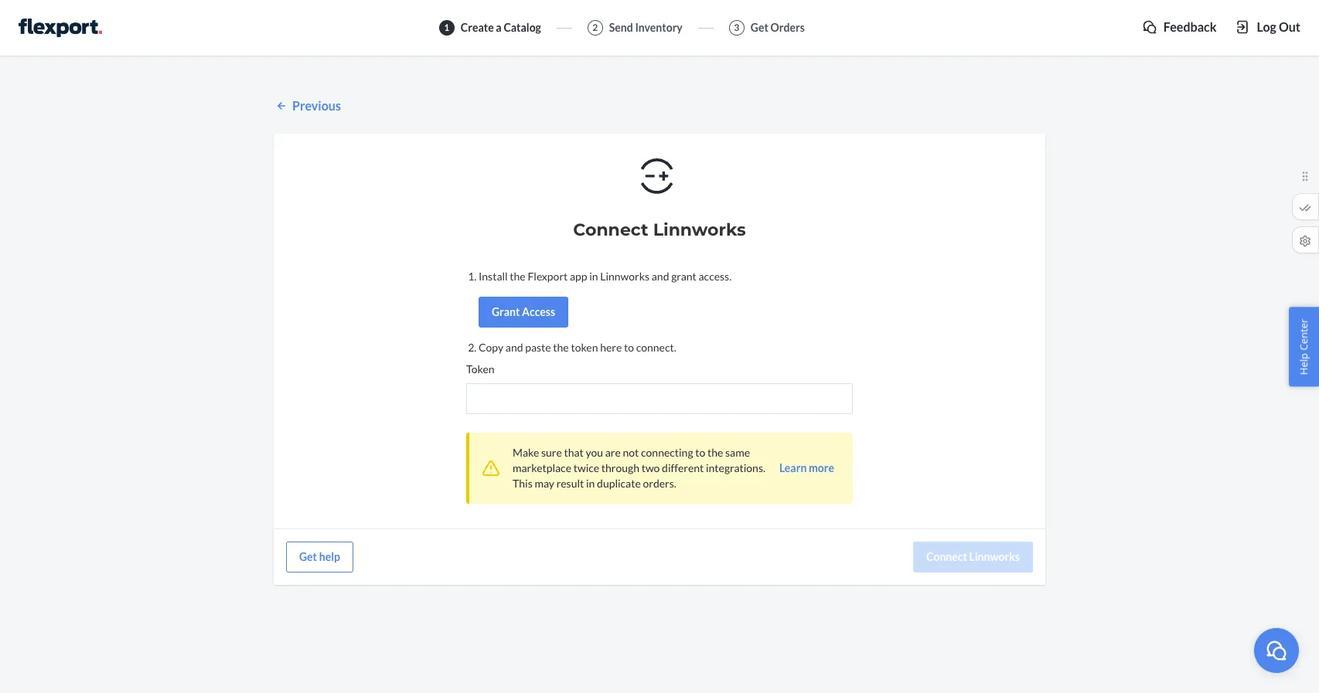 Task type: describe. For each thing, give the bounding box(es) containing it.
make
[[513, 446, 539, 459]]

token
[[466, 363, 495, 376]]

app
[[570, 270, 588, 283]]

out
[[1279, 19, 1301, 34]]

1 horizontal spatial linnworks
[[653, 220, 746, 240]]

learn more
[[780, 462, 835, 475]]

0 vertical spatial in
[[590, 270, 598, 283]]

grant access button
[[479, 297, 569, 328]]

1 vertical spatial the
[[553, 341, 569, 354]]

previous link
[[274, 97, 1046, 115]]

install
[[479, 270, 508, 283]]

help
[[319, 551, 340, 564]]

flexport
[[528, 270, 568, 283]]

log
[[1257, 19, 1277, 34]]

0 vertical spatial to
[[624, 341, 634, 354]]

duplicate
[[597, 477, 641, 490]]

more
[[809, 462, 835, 475]]

2
[[593, 22, 598, 34]]

in inside make sure that you are not connecting to the same marketplace twice through two different integrations. this may result in duplicate orders.
[[586, 477, 595, 490]]

flexport logo image
[[19, 19, 102, 37]]

send
[[609, 21, 633, 34]]

1 horizontal spatial and
[[652, 270, 670, 283]]

you
[[586, 446, 603, 459]]

linnworks inside connect linnworks button
[[970, 551, 1020, 564]]

connecting
[[641, 446, 694, 459]]

result
[[557, 477, 584, 490]]

paste
[[525, 341, 551, 354]]

0 horizontal spatial linnworks
[[601, 270, 650, 283]]

catalog
[[504, 21, 541, 34]]

not
[[623, 446, 639, 459]]

connect inside connect linnworks button
[[927, 551, 968, 564]]

0 vertical spatial the
[[510, 270, 526, 283]]

inventory
[[635, 21, 683, 34]]

get for get orders
[[751, 21, 769, 34]]

copy
[[479, 341, 504, 354]]

send inventory
[[609, 21, 683, 34]]

that
[[564, 446, 584, 459]]

connect linnworks button
[[914, 542, 1034, 573]]

this
[[513, 477, 533, 490]]

a
[[496, 21, 502, 34]]

here
[[600, 341, 622, 354]]

through
[[602, 462, 640, 475]]

sure
[[541, 446, 562, 459]]

0 horizontal spatial connect
[[573, 220, 649, 240]]

access.
[[699, 270, 732, 283]]

two
[[642, 462, 660, 475]]

grant access
[[492, 305, 556, 319]]



Task type: locate. For each thing, give the bounding box(es) containing it.
center
[[1298, 319, 1312, 351]]

0 vertical spatial connect
[[573, 220, 649, 240]]

grant access link
[[479, 297, 853, 328]]

learn more button
[[780, 461, 835, 476]]

the left same
[[708, 446, 724, 459]]

1 horizontal spatial to
[[696, 446, 706, 459]]

grant
[[672, 270, 697, 283]]

marketplace
[[513, 462, 572, 475]]

ojiud image
[[1266, 639, 1289, 663]]

0 horizontal spatial the
[[510, 270, 526, 283]]

1 horizontal spatial get
[[751, 21, 769, 34]]

connect linnworks
[[573, 220, 746, 240], [927, 551, 1020, 564]]

copy and paste the token here to connect.
[[479, 341, 677, 354]]

different
[[662, 462, 704, 475]]

get inside button
[[299, 551, 317, 564]]

1 horizontal spatial the
[[553, 341, 569, 354]]

get help button
[[286, 542, 353, 573]]

feedback link
[[1142, 19, 1217, 36]]

None text field
[[466, 384, 853, 415]]

the right paste at the left of the page
[[553, 341, 569, 354]]

get for get help
[[299, 551, 317, 564]]

3
[[734, 22, 740, 34]]

linnworks
[[653, 220, 746, 240], [601, 270, 650, 283], [970, 551, 1020, 564]]

in
[[590, 270, 598, 283], [586, 477, 595, 490]]

previous
[[292, 98, 341, 113]]

integrations.
[[706, 462, 766, 475]]

1 vertical spatial linnworks
[[601, 270, 650, 283]]

to right here
[[624, 341, 634, 354]]

get help
[[299, 551, 340, 564]]

get right 3
[[751, 21, 769, 34]]

log out
[[1257, 19, 1301, 34]]

create a catalog
[[461, 21, 541, 34]]

1 horizontal spatial connect
[[927, 551, 968, 564]]

to
[[624, 341, 634, 354], [696, 446, 706, 459]]

2 horizontal spatial the
[[708, 446, 724, 459]]

install the flexport app in linnworks and grant access.
[[479, 270, 732, 283]]

the inside make sure that you are not connecting to the same marketplace twice through two different integrations. this may result in duplicate orders.
[[708, 446, 724, 459]]

the
[[510, 270, 526, 283], [553, 341, 569, 354], [708, 446, 724, 459]]

orders
[[771, 21, 805, 34]]

get
[[751, 21, 769, 34], [299, 551, 317, 564]]

0 vertical spatial linnworks
[[653, 220, 746, 240]]

to inside make sure that you are not connecting to the same marketplace twice through two different integrations. this may result in duplicate orders.
[[696, 446, 706, 459]]

orders.
[[643, 477, 677, 490]]

twice
[[574, 462, 600, 475]]

access
[[522, 305, 556, 319]]

make sure that you are not connecting to the same marketplace twice through two different integrations. this may result in duplicate orders.
[[513, 446, 766, 490]]

may
[[535, 477, 555, 490]]

to up different
[[696, 446, 706, 459]]

0 vertical spatial and
[[652, 270, 670, 283]]

1 horizontal spatial connect linnworks
[[927, 551, 1020, 564]]

and left grant
[[652, 270, 670, 283]]

1 vertical spatial and
[[506, 341, 523, 354]]

in down twice
[[586, 477, 595, 490]]

1 vertical spatial to
[[696, 446, 706, 459]]

connect.
[[636, 341, 677, 354]]

2 vertical spatial linnworks
[[970, 551, 1020, 564]]

1 vertical spatial connect linnworks
[[927, 551, 1020, 564]]

create
[[461, 21, 494, 34]]

1 vertical spatial connect
[[927, 551, 968, 564]]

1 vertical spatial in
[[586, 477, 595, 490]]

and
[[652, 270, 670, 283], [506, 341, 523, 354]]

same
[[726, 446, 750, 459]]

0 vertical spatial connect linnworks
[[573, 220, 746, 240]]

connect linnworks inside connect linnworks button
[[927, 551, 1020, 564]]

log out button
[[1236, 19, 1301, 36]]

the right install
[[510, 270, 526, 283]]

in right app
[[590, 270, 598, 283]]

get orders
[[751, 21, 805, 34]]

0 horizontal spatial to
[[624, 341, 634, 354]]

grant
[[492, 305, 520, 319]]

get left help
[[299, 551, 317, 564]]

help center button
[[1290, 307, 1320, 387]]

feedback
[[1164, 19, 1217, 34]]

2 vertical spatial the
[[708, 446, 724, 459]]

and right copy
[[506, 341, 523, 354]]

1 vertical spatial get
[[299, 551, 317, 564]]

connect
[[573, 220, 649, 240], [927, 551, 968, 564]]

token
[[571, 341, 598, 354]]

help
[[1298, 353, 1312, 375]]

learn
[[780, 462, 807, 475]]

0 horizontal spatial and
[[506, 341, 523, 354]]

0 horizontal spatial get
[[299, 551, 317, 564]]

are
[[606, 446, 621, 459]]

help center
[[1298, 319, 1312, 375]]

2 horizontal spatial linnworks
[[970, 551, 1020, 564]]

0 horizontal spatial connect linnworks
[[573, 220, 746, 240]]

0 vertical spatial get
[[751, 21, 769, 34]]

1
[[444, 22, 450, 34]]



Task type: vqa. For each thing, say whether or not it's contained in the screenshot.
the top With
no



